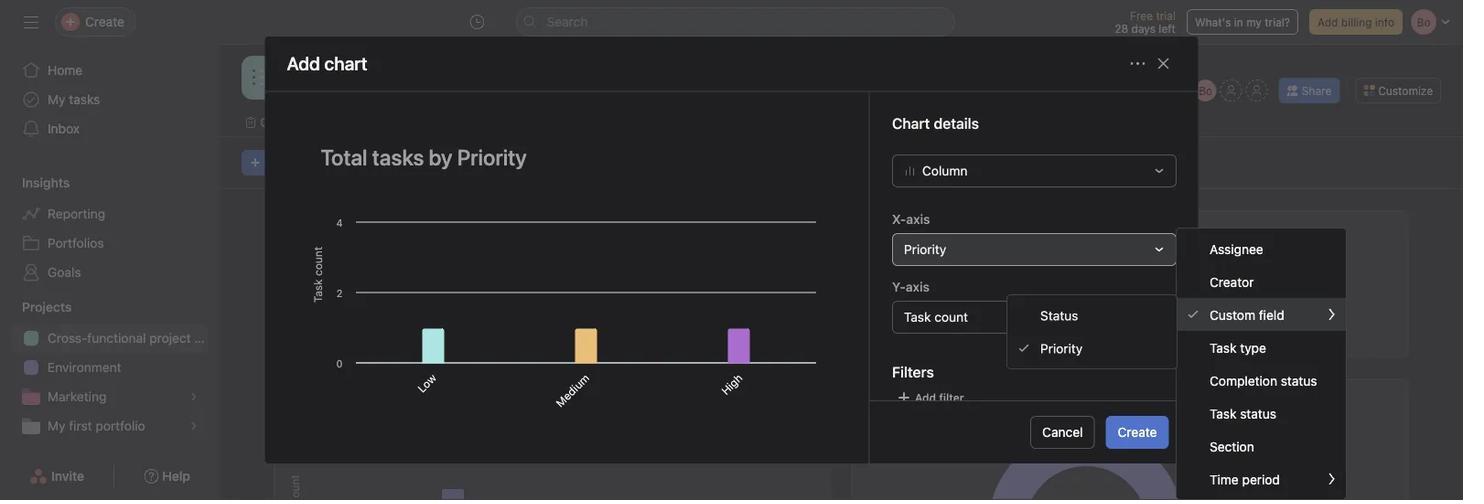 Task type: vqa. For each thing, say whether or not it's contained in the screenshot.
COPY LINK image at the top
no



Task type: locate. For each thing, give the bounding box(es) containing it.
create button
[[1106, 416, 1169, 449]]

overview link
[[245, 113, 317, 133]]

insights element
[[0, 167, 220, 291]]

completion status link
[[1177, 364, 1346, 397]]

1 horizontal spatial filters
[[1275, 327, 1308, 340]]

0 vertical spatial status
[[1281, 373, 1318, 388]]

1 horizontal spatial tasks
[[357, 393, 390, 408]]

projects
[[22, 300, 72, 315]]

task inside dropdown button
[[904, 309, 931, 324]]

reporting
[[48, 206, 105, 222]]

2 my from the top
[[48, 419, 65, 434]]

1 vertical spatial add
[[265, 157, 285, 169]]

projects element
[[0, 291, 220, 445]]

task for task count
[[904, 309, 931, 324]]

x-
[[892, 211, 906, 226]]

1 filter button
[[379, 324, 438, 342], [957, 324, 1016, 342]]

share
[[1302, 84, 1332, 97]]

1 horizontal spatial priority
[[1041, 341, 1083, 356]]

axis for y-
[[906, 279, 930, 294]]

priority down x-axis on the top
[[904, 242, 946, 257]]

what's
[[1195, 16, 1232, 28]]

task count
[[904, 309, 968, 324]]

filters inside button
[[1275, 327, 1308, 340]]

trial?
[[1265, 16, 1291, 28]]

tasks for incomplete
[[357, 393, 390, 408]]

1 my from the top
[[48, 92, 65, 107]]

status inside task status link
[[1241, 406, 1277, 421]]

status for completion status
[[1281, 373, 1318, 388]]

close image
[[1157, 56, 1171, 71]]

0 vertical spatial add
[[1318, 16, 1339, 28]]

28
[[1115, 22, 1129, 35]]

1 filter button up the low
[[379, 324, 438, 342]]

1 horizontal spatial 1 filter
[[976, 327, 1011, 340]]

add left the chart
[[265, 157, 285, 169]]

filter up the low
[[406, 327, 433, 340]]

0 horizontal spatial add
[[265, 157, 285, 169]]

in
[[1235, 16, 1244, 28]]

1 horizontal spatial 1 button
[[977, 262, 996, 314]]

2 1 filter button from the left
[[957, 324, 1016, 342]]

home link
[[11, 56, 209, 85]]

plan
[[194, 331, 220, 346]]

status down 'task type' "link"
[[1281, 373, 1318, 388]]

1 horizontal spatial add
[[915, 391, 936, 404]]

0 horizontal spatial 1 filter button
[[379, 324, 438, 342]]

type
[[1241, 340, 1267, 355]]

status inside completion status link
[[1281, 373, 1318, 388]]

2 horizontal spatial add
[[1318, 16, 1339, 28]]

time
[[1210, 472, 1239, 487]]

0 horizontal spatial filters
[[892, 363, 934, 381]]

task down y-axis
[[904, 309, 931, 324]]

completion status
[[1210, 373, 1318, 388]]

goals
[[48, 265, 81, 280]]

custom
[[1210, 307, 1256, 322]]

0 vertical spatial priority
[[904, 242, 946, 257]]

2 vertical spatial add
[[915, 391, 936, 404]]

priority
[[904, 242, 946, 257], [1041, 341, 1083, 356]]

filter
[[939, 391, 964, 404]]

status
[[1041, 308, 1079, 323]]

1 filter button up completion status at right bottom
[[957, 324, 1016, 342]]

2 1 button from the left
[[977, 262, 996, 314]]

add
[[1318, 16, 1339, 28], [265, 157, 285, 169], [915, 391, 936, 404]]

add left filter
[[915, 391, 936, 404]]

add left "billing"
[[1318, 16, 1339, 28]]

1 vertical spatial my
[[48, 419, 65, 434]]

1 horizontal spatial 1 filter button
[[957, 324, 1016, 342]]

5
[[1262, 262, 1288, 314]]

search list box
[[516, 7, 955, 37]]

filters down field
[[1275, 327, 1308, 340]]

search
[[547, 14, 588, 29]]

add chart
[[265, 157, 315, 169]]

1 axis from the top
[[906, 211, 930, 226]]

tasks left by
[[898, 393, 930, 408]]

0 vertical spatial task
[[904, 309, 931, 324]]

insights button
[[0, 174, 70, 192]]

1 button
[[399, 262, 418, 314], [977, 262, 996, 314]]

1 vertical spatial task
[[1210, 340, 1237, 355]]

1 vertical spatial status
[[1241, 406, 1277, 421]]

custom field
[[1210, 307, 1285, 322]]

portfolio
[[96, 419, 145, 434]]

0 horizontal spatial status
[[1241, 406, 1277, 421]]

0 horizontal spatial priority
[[904, 242, 946, 257]]

my inside global element
[[48, 92, 65, 107]]

axis up task count
[[906, 279, 930, 294]]

axis
[[906, 211, 930, 226], [906, 279, 930, 294]]

status
[[1281, 373, 1318, 388], [1241, 406, 1277, 421]]

task type link
[[1177, 331, 1346, 364]]

1 vertical spatial axis
[[906, 279, 930, 294]]

by section
[[393, 393, 456, 408]]

custom field link
[[1177, 298, 1346, 331]]

task up section
[[1210, 406, 1237, 421]]

filters up the add filter dropdown button
[[892, 363, 934, 381]]

0 vertical spatial filters
[[1275, 327, 1308, 340]]

0 horizontal spatial filter
[[406, 327, 433, 340]]

1 filter from the left
[[406, 327, 433, 340]]

task left type
[[1210, 340, 1237, 355]]

tasks down home
[[69, 92, 100, 107]]

priority button
[[892, 233, 1177, 266]]

add filter
[[915, 391, 964, 404]]

list image
[[253, 67, 275, 89]]

free trial 28 days left
[[1115, 9, 1176, 35]]

tasks inside global element
[[69, 92, 100, 107]]

time period
[[1210, 472, 1280, 487]]

my tasks link
[[11, 85, 209, 114]]

1 horizontal spatial status
[[1281, 373, 1318, 388]]

total tasks by completion status
[[865, 393, 1060, 408]]

priority down status
[[1041, 341, 1083, 356]]

my inside projects element
[[48, 419, 65, 434]]

2 filter from the left
[[984, 327, 1011, 340]]

1 1 button from the left
[[399, 262, 418, 314]]

cross-
[[48, 331, 87, 346]]

task status
[[1210, 406, 1277, 421]]

1 filter up completion status at right bottom
[[976, 327, 1011, 340]]

0 horizontal spatial 1 button
[[399, 262, 418, 314]]

chart details
[[892, 114, 979, 132]]

priority link
[[1008, 332, 1177, 365]]

2 vertical spatial task
[[1210, 406, 1237, 421]]

add inside dropdown button
[[915, 391, 936, 404]]

project
[[149, 331, 191, 346]]

axis down column
[[906, 211, 930, 226]]

None text field
[[297, 61, 545, 94]]

left
[[1159, 22, 1176, 35]]

tasks left by section
[[357, 393, 390, 408]]

my up inbox on the top of page
[[48, 92, 65, 107]]

environment link
[[11, 353, 209, 383]]

5 button
[[1262, 262, 1288, 314]]

completion
[[1210, 373, 1278, 388]]

4
[[684, 262, 710, 314]]

0 vertical spatial axis
[[906, 211, 930, 226]]

what's in my trial? button
[[1187, 9, 1299, 35]]

inbox
[[48, 121, 80, 136]]

1
[[399, 262, 418, 314], [977, 262, 996, 314], [398, 327, 403, 340], [976, 327, 981, 340]]

0 horizontal spatial 1 filter
[[398, 327, 433, 340]]

Total tasks by Priority text field
[[309, 136, 825, 178]]

filter up completion status at right bottom
[[984, 327, 1011, 340]]

1 1 filter from the left
[[398, 327, 433, 340]]

1 filter up the low
[[398, 327, 433, 340]]

2 horizontal spatial tasks
[[898, 393, 930, 408]]

add for add billing info
[[1318, 16, 1339, 28]]

share button
[[1279, 78, 1340, 103]]

2 axis from the top
[[906, 279, 930, 294]]

field
[[1259, 307, 1285, 322]]

priority inside dropdown button
[[904, 242, 946, 257]]

task inside "link"
[[1210, 340, 1237, 355]]

1 horizontal spatial filter
[[984, 327, 1011, 340]]

status for task status
[[1241, 406, 1277, 421]]

billing
[[1342, 16, 1373, 28]]

first
[[69, 419, 92, 434]]

bo
[[1199, 84, 1213, 97]]

0 vertical spatial my
[[48, 92, 65, 107]]

my left first
[[48, 419, 65, 434]]

1 filter
[[398, 327, 433, 340], [976, 327, 1011, 340]]

axis for x-
[[906, 211, 930, 226]]

messages link
[[867, 113, 942, 133]]

0 horizontal spatial tasks
[[69, 92, 100, 107]]

total tasks
[[1233, 229, 1318, 250]]

assignee link
[[1177, 233, 1346, 265]]

section
[[1210, 439, 1255, 454]]

no filters button
[[1238, 324, 1313, 342]]

status up section link
[[1241, 406, 1277, 421]]



Task type: describe. For each thing, give the bounding box(es) containing it.
by
[[933, 393, 948, 408]]

global element
[[0, 45, 220, 155]]

y-
[[892, 279, 906, 294]]

task for task status
[[1210, 406, 1237, 421]]

my first portfolio
[[48, 419, 145, 434]]

low
[[415, 372, 439, 395]]

more actions image
[[1131, 56, 1146, 71]]

portfolios
[[48, 236, 104, 251]]

marketing link
[[11, 383, 209, 412]]

column button
[[892, 154, 1177, 187]]

functional
[[87, 331, 146, 346]]

completion status
[[951, 393, 1060, 408]]

goals link
[[11, 258, 209, 287]]

period
[[1243, 472, 1280, 487]]

environment
[[48, 360, 121, 375]]

medium
[[554, 372, 592, 410]]

time period link
[[1177, 463, 1346, 496]]

cross-functional project plan link
[[11, 324, 220, 353]]

total
[[865, 393, 894, 408]]

task status link
[[1177, 397, 1346, 430]]

y-axis
[[892, 279, 930, 294]]

insights
[[22, 175, 70, 190]]

info
[[1376, 16, 1395, 28]]

column
[[922, 163, 967, 178]]

files
[[979, 115, 1007, 130]]

my first portfolio link
[[11, 412, 209, 441]]

messages
[[881, 115, 942, 130]]

inbox link
[[11, 114, 209, 144]]

invite button
[[17, 460, 96, 493]]

add chart button
[[242, 150, 323, 176]]

tasks for total
[[898, 393, 930, 408]]

what's in my trial?
[[1195, 16, 1291, 28]]

section link
[[1177, 430, 1346, 463]]

free
[[1131, 9, 1153, 22]]

incomplete tasks by section
[[287, 393, 456, 408]]

add billing info
[[1318, 16, 1395, 28]]

count
[[934, 309, 968, 324]]

status link
[[1008, 299, 1177, 332]]

4 button
[[684, 262, 710, 314]]

1 vertical spatial filters
[[892, 363, 934, 381]]

1 vertical spatial priority
[[1041, 341, 1083, 356]]

bo button
[[1195, 80, 1217, 102]]

task count button
[[892, 301, 1177, 334]]

overview
[[260, 115, 317, 130]]

days
[[1132, 22, 1156, 35]]

x-axis
[[892, 211, 930, 226]]

task for task type
[[1210, 340, 1237, 355]]

my tasks
[[48, 92, 100, 107]]

my for my first portfolio
[[48, 419, 65, 434]]

invite
[[51, 469, 84, 484]]

no filters
[[1257, 327, 1308, 340]]

marketing
[[48, 389, 107, 405]]

projects button
[[0, 298, 72, 317]]

add chart
[[287, 53, 368, 74]]

1 1 filter button from the left
[[379, 324, 438, 342]]

no
[[1257, 327, 1272, 340]]

tasks for my
[[69, 92, 100, 107]]

cancel button
[[1031, 416, 1095, 449]]

search button
[[516, 7, 955, 37]]

reporting link
[[11, 200, 209, 229]]

creator
[[1210, 274, 1254, 289]]

add filter button
[[892, 385, 968, 410]]

overdue tasks
[[929, 229, 1044, 250]]

cancel
[[1043, 425, 1083, 440]]

hide sidebar image
[[24, 15, 38, 29]]

creator link
[[1177, 265, 1346, 298]]

add billing info button
[[1310, 9, 1403, 35]]

high
[[719, 372, 745, 398]]

my for my tasks
[[48, 92, 65, 107]]

assignee
[[1210, 241, 1264, 257]]

add for add filter
[[915, 391, 936, 404]]

chart
[[288, 157, 315, 169]]

add for add chart
[[265, 157, 285, 169]]

portfolios link
[[11, 229, 209, 258]]

2 1 filter from the left
[[976, 327, 1011, 340]]

files link
[[964, 113, 1007, 133]]



